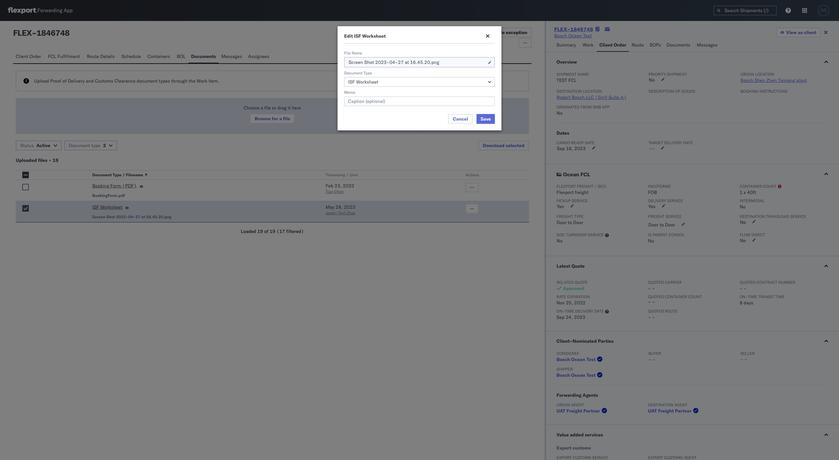 Task type: describe. For each thing, give the bounding box(es) containing it.
uat for origin
[[557, 408, 565, 414]]

dates
[[557, 130, 569, 136]]

quoted for quoted container count - -
[[648, 294, 664, 299]]

fcl inside ocean fcl button
[[581, 171, 590, 178]]

bosch down the "shipper"
[[557, 372, 570, 378]]

test
[[557, 77, 567, 83]]

shipment
[[557, 72, 577, 77]]

origin for origin location bosch shen zhen taixiang plant
[[741, 72, 754, 77]]

1 horizontal spatial 19
[[257, 228, 263, 234]]

test up agents
[[586, 372, 596, 378]]

document type 3
[[69, 143, 106, 148]]

1 horizontal spatial 2023-
[[375, 59, 389, 65]]

assignees
[[248, 53, 269, 59]]

fulfillment
[[57, 53, 80, 59]]

flow
[[740, 232, 750, 237]]

bosch down consignee
[[557, 357, 570, 363]]

1 vertical spatial documents
[[191, 53, 216, 59]]

0 horizontal spatial client order button
[[13, 50, 45, 63]]

description of goods
[[649, 89, 695, 94]]

consol
[[669, 232, 685, 237]]

origin agent
[[557, 403, 584, 407]]

description
[[649, 89, 674, 94]]

may
[[326, 204, 334, 210]]

pickup
[[557, 198, 571, 203]]

destination location robert bosch llc (smv suite a)
[[557, 89, 626, 100]]

selected
[[506, 143, 524, 148]]

active
[[36, 143, 50, 148]]

sep 24, 2023
[[557, 314, 585, 320]]

freight down destination agent
[[658, 408, 674, 414]]

document for document type
[[344, 70, 363, 75]]

os button
[[816, 3, 831, 18]]

0 vertical spatial 16.45.20.png
[[410, 59, 439, 65]]

document type / filename
[[92, 172, 143, 177]]

os
[[821, 8, 827, 13]]

document type / filename button
[[91, 171, 312, 178]]

transload
[[766, 214, 789, 219]]

flexport freight / bco flexport freight
[[557, 184, 606, 195]]

2023 for may 28, 2023 jason-test zhao
[[344, 204, 355, 210]]

drag
[[277, 105, 287, 111]]

freight type door to door
[[557, 214, 584, 226]]

flex - 1846748
[[13, 28, 70, 38]]

quote
[[575, 280, 588, 285]]

agent for origin agent
[[571, 403, 584, 407]]

shipper
[[557, 367, 573, 372]]

incoterms fob
[[648, 184, 671, 195]]

customs
[[95, 78, 113, 84]]

shen
[[755, 77, 765, 83]]

smb
[[593, 105, 601, 109]]

upload
[[34, 78, 49, 84]]

1 vertical spatial at
[[141, 214, 145, 219]]

0 horizontal spatial 2023-
[[116, 214, 128, 219]]

0 vertical spatial freight
[[577, 184, 593, 189]]

download selected button
[[478, 141, 529, 150]]

quote
[[571, 263, 585, 269]]

0 vertical spatial at
[[405, 59, 409, 65]]

for
[[272, 116, 278, 122]]

1 horizontal spatial documents
[[667, 42, 690, 48]]

yes for delivery
[[648, 204, 656, 209]]

value added services button
[[546, 425, 839, 445]]

actions
[[466, 172, 479, 177]]

ocean down consignee
[[571, 357, 585, 363]]

number
[[778, 280, 795, 285]]

bosch ocean test for consignee
[[557, 357, 596, 363]]

ocean down "flex-1846748"
[[568, 33, 582, 39]]

latest
[[557, 263, 570, 269]]

0 vertical spatial file
[[264, 105, 271, 111]]

door up doc
[[557, 220, 567, 226]]

1 horizontal spatial destination
[[648, 403, 673, 407]]

bookingform.pdf
[[92, 193, 125, 198]]

1 vertical spatial 16.45.20.png
[[146, 214, 171, 219]]

save
[[481, 116, 491, 122]]

agent for destination agent
[[674, 403, 687, 407]]

cancel
[[453, 116, 468, 122]]

yes for pickup
[[557, 204, 564, 209]]

0 vertical spatial bosch ocean test link
[[554, 32, 592, 39]]

work inside button
[[583, 42, 594, 48]]

export customs
[[557, 445, 591, 451]]

0 vertical spatial isf
[[354, 33, 361, 39]]

2023 for feb 23, 2023 tian chen
[[343, 183, 354, 189]]

instructions
[[760, 89, 788, 94]]

/ for flexport freight / bco flexport freight
[[594, 184, 597, 189]]

bol
[[177, 53, 186, 59]]

delivery service
[[648, 198, 683, 203]]

on- for on-time transit time 8 days
[[740, 294, 748, 299]]

2023 for sep 16, 2023
[[574, 146, 586, 151]]

sops
[[650, 42, 661, 48]]

of for filtered)
[[264, 228, 268, 234]]

1 vertical spatial freight
[[575, 189, 589, 195]]

1 vertical spatial 04-
[[128, 214, 136, 219]]

consignee
[[557, 351, 579, 356]]

a inside button
[[279, 116, 282, 122]]

0 vertical spatial delivery
[[664, 140, 682, 145]]

freight inside "freight type door to door"
[[557, 214, 573, 219]]

1 horizontal spatial screen shot 2023-04-27 at 16.45.20.png
[[349, 59, 439, 65]]

uat freight partner link for destination
[[648, 408, 700, 414]]

client-
[[557, 338, 573, 344]]

door up turnover
[[573, 220, 583, 226]]

the
[[189, 78, 195, 84]]

days
[[744, 300, 753, 306]]

0 horizontal spatial app
[[64, 7, 73, 14]]

date for sep 16, 2023
[[585, 140, 595, 145]]

0 horizontal spatial worksheet
[[100, 204, 123, 210]]

value added services
[[557, 432, 603, 438]]

file for file exception
[[497, 30, 505, 35]]

no inside is parent consol no
[[648, 238, 654, 244]]

quoted contract number - - rate expiration nov 25, 2022
[[557, 280, 795, 306]]

0 vertical spatial 27
[[398, 59, 404, 65]]

filtered)
[[286, 228, 304, 234]]

(pdf)
[[122, 183, 137, 189]]

quoted carrier - -
[[648, 280, 682, 291]]

1 vertical spatial shot
[[106, 214, 115, 219]]

fcl inside fcl fulfillment button
[[48, 53, 56, 59]]

1 horizontal spatial client order button
[[597, 39, 629, 52]]

forwarding for forwarding agents
[[557, 392, 581, 398]]

container
[[740, 184, 762, 189]]

test inside may 28, 2023 jason-test zhao
[[338, 210, 346, 215]]

flexport. image
[[8, 7, 37, 14]]

no down "priority"
[[649, 77, 655, 83]]

contract
[[757, 280, 777, 285]]

target delivery date
[[649, 140, 693, 145]]

0 horizontal spatial isf
[[92, 204, 99, 210]]

route for route
[[632, 42, 644, 48]]

uat freight partner link for origin
[[557, 408, 609, 414]]

Caption (optional) text field
[[344, 96, 495, 106]]

fcl inside shipment name test fcl
[[568, 77, 577, 83]]

document for document type 3
[[69, 143, 90, 148]]

0 horizontal spatial messages button
[[219, 50, 245, 63]]

1 horizontal spatial count
[[763, 184, 777, 189]]

bosch shen zhen taixiang plant link
[[741, 77, 807, 83]]

1 vertical spatial work
[[197, 78, 207, 84]]

tian
[[326, 189, 333, 194]]

doc turnover service
[[557, 232, 604, 237]]

1 vertical spatial delivery
[[648, 198, 666, 203]]

test up work button
[[583, 33, 592, 39]]

as
[[798, 30, 803, 35]]

uat freight partner for origin
[[557, 408, 600, 414]]

goods
[[681, 89, 695, 94]]

bosch ocean test link for consignee
[[557, 356, 604, 363]]

buyer
[[649, 351, 661, 356]]

count inside quoted container count - -
[[688, 294, 702, 299]]

nov
[[557, 300, 565, 306]]

jason-
[[326, 210, 338, 215]]

0 horizontal spatial 1846748
[[37, 28, 70, 38]]

name for file name
[[352, 50, 362, 55]]

sep 16, 2023
[[557, 146, 586, 151]]

0 vertical spatial bosch ocean test
[[554, 33, 592, 39]]

ocean down the "shipper"
[[571, 372, 585, 378]]

taixiang
[[778, 77, 795, 83]]

details
[[100, 53, 115, 59]]

overview button
[[546, 52, 839, 72]]

bosch ocean test for shipper
[[557, 372, 596, 378]]

client-nominated parties button
[[546, 331, 839, 351]]

client for leftmost client order button
[[16, 53, 28, 59]]

nominated
[[573, 338, 597, 344]]

(17
[[276, 228, 285, 234]]

flex-
[[554, 26, 570, 32]]

3
[[103, 143, 106, 148]]

plant
[[796, 77, 807, 83]]

0 horizontal spatial 27
[[136, 214, 140, 219]]

messages for messages button to the left
[[221, 53, 242, 59]]

/ inside button
[[346, 172, 349, 177]]

on-time delivery date
[[557, 309, 604, 314]]

type for freight
[[574, 214, 584, 219]]

time for on-time delivery date
[[565, 309, 574, 314]]

booking
[[741, 89, 759, 94]]

1 horizontal spatial documents button
[[664, 39, 694, 52]]

no inside intermodal no
[[740, 204, 746, 210]]

door up the is in the bottom right of the page
[[648, 222, 659, 228]]

client for the rightmost client order button
[[599, 42, 613, 48]]

ocean fcl button
[[546, 164, 839, 184]]

download selected
[[483, 143, 524, 148]]

uploaded
[[16, 157, 37, 163]]

door down service
[[665, 222, 675, 228]]

2023 for sep 24, 2023
[[574, 314, 585, 320]]

transit
[[758, 294, 774, 299]]

no down doc
[[557, 238, 563, 244]]

1 horizontal spatial messages button
[[694, 39, 721, 52]]



Task type: locate. For each thing, give the bounding box(es) containing it.
delivery down fob
[[648, 198, 666, 203]]

/ left user
[[346, 172, 349, 177]]

1 x 40ft
[[740, 189, 756, 195]]

0 vertical spatial client order
[[599, 42, 626, 48]]

intermodal
[[740, 198, 765, 203]]

time up the "days" on the right
[[748, 294, 757, 299]]

app inside "originates from smb app no"
[[602, 105, 610, 109]]

1 agent from the left
[[571, 403, 584, 407]]

name for shipment name test fcl
[[578, 72, 589, 77]]

0 horizontal spatial a
[[261, 105, 263, 111]]

0 vertical spatial route
[[632, 42, 644, 48]]

zhao
[[347, 210, 355, 215]]

0 vertical spatial of
[[63, 78, 67, 84]]

priority
[[649, 72, 666, 77]]

screen
[[349, 59, 363, 65], [92, 214, 105, 219]]

date
[[585, 140, 595, 145], [683, 140, 693, 145], [594, 309, 604, 314]]

1 horizontal spatial client order
[[599, 42, 626, 48]]

choose
[[244, 105, 259, 111]]

sep for sep 24, 2023
[[557, 314, 565, 320]]

route details
[[87, 53, 115, 59]]

time for on-time transit time 8 days
[[748, 294, 757, 299]]

freight down ocean fcl
[[577, 184, 593, 189]]

1 vertical spatial messages
[[221, 53, 242, 59]]

1 horizontal spatial client
[[599, 42, 613, 48]]

freight down "origin agent"
[[567, 408, 582, 414]]

is
[[648, 232, 652, 237]]

quoted left "contract"
[[740, 280, 756, 285]]

None checkbox
[[22, 172, 29, 178], [22, 184, 29, 190], [22, 172, 29, 178], [22, 184, 29, 190]]

on- for on-time delivery date
[[557, 309, 565, 314]]

1 horizontal spatial name
[[578, 72, 589, 77]]

name down edit isf worksheet
[[352, 50, 362, 55]]

freight up the pickup service
[[575, 189, 589, 195]]

0 horizontal spatial file
[[264, 105, 271, 111]]

destination inside the destination location robert bosch llc (smv suite a)
[[557, 89, 582, 94]]

1 partner from the left
[[583, 408, 600, 414]]

sep left 24,
[[557, 314, 565, 320]]

service right turnover
[[588, 232, 604, 237]]

04- down (pdf)
[[128, 214, 136, 219]]

2 horizontal spatial destination
[[740, 214, 765, 219]]

order down the flex - 1846748
[[29, 53, 41, 59]]

1 horizontal spatial file
[[283, 116, 290, 122]]

location for zhen
[[755, 72, 774, 77]]

containers
[[147, 53, 170, 59]]

location inside the origin location bosch shen zhen taixiang plant
[[755, 72, 774, 77]]

to inside "freight type door to door"
[[568, 220, 572, 226]]

feb 23, 2023 tian chen
[[326, 183, 354, 194]]

partner for origin agent
[[583, 408, 600, 414]]

origin location bosch shen zhen taixiang plant
[[741, 72, 807, 83]]

uat freight partner link down "origin agent"
[[557, 408, 609, 414]]

messages button up overview button
[[694, 39, 721, 52]]

type for document type
[[364, 70, 372, 75]]

1846748 up work button
[[570, 26, 593, 32]]

delivery down 2022
[[575, 309, 593, 314]]

door
[[557, 220, 567, 226], [573, 220, 583, 226], [648, 222, 659, 228], [665, 222, 675, 228]]

time up 24,
[[565, 309, 574, 314]]

service up service
[[667, 198, 683, 203]]

on- inside on-time transit time 8 days
[[740, 294, 748, 299]]

1
[[740, 189, 743, 195]]

quoted inside quoted contract number - - rate expiration nov 25, 2022
[[740, 280, 756, 285]]

type down the pickup service
[[574, 214, 584, 219]]

no down originates
[[557, 110, 563, 116]]

destination for robert
[[557, 89, 582, 94]]

1 horizontal spatial to
[[660, 222, 664, 228]]

originates from smb app no
[[557, 105, 610, 116]]

0 vertical spatial screen shot 2023-04-27 at 16.45.20.png
[[349, 59, 439, 65]]

route inside route details button
[[87, 53, 99, 59]]

1 uat from the left
[[557, 408, 565, 414]]

0 vertical spatial type
[[91, 143, 100, 148]]

client order for the rightmost client order button
[[599, 42, 626, 48]]

bosch ocean test down consignee
[[557, 357, 596, 363]]

0 vertical spatial location
[[755, 72, 774, 77]]

test
[[583, 33, 592, 39], [338, 210, 346, 215], [586, 357, 596, 363], [586, 372, 596, 378]]

booking form (pdf)
[[92, 183, 137, 189]]

document type
[[344, 70, 372, 75]]

1 vertical spatial delivery
[[575, 309, 593, 314]]

of right proof
[[63, 78, 67, 84]]

screen down the file name
[[349, 59, 363, 65]]

1 vertical spatial worksheet
[[100, 204, 123, 210]]

export
[[557, 445, 571, 451]]

1 horizontal spatial 1846748
[[570, 26, 593, 32]]

2023 up zhao at the left of the page
[[344, 204, 355, 210]]

2 agent from the left
[[674, 403, 687, 407]]

0 horizontal spatial screen
[[92, 214, 105, 219]]

1 horizontal spatial time
[[748, 294, 757, 299]]

1 vertical spatial sep
[[557, 314, 565, 320]]

no down the flow
[[740, 238, 746, 244]]

1 horizontal spatial of
[[264, 228, 268, 234]]

0 horizontal spatial documents button
[[188, 50, 219, 63]]

1 horizontal spatial route
[[632, 42, 644, 48]]

on- up 8
[[740, 294, 748, 299]]

sops button
[[647, 39, 664, 52]]

0 horizontal spatial name
[[352, 50, 362, 55]]

count
[[763, 184, 777, 189], [688, 294, 702, 299]]

0 horizontal spatial at
[[141, 214, 145, 219]]

0 vertical spatial destination
[[557, 89, 582, 94]]

0 horizontal spatial file
[[344, 50, 351, 55]]

freight down pickup
[[557, 214, 573, 219]]

0 vertical spatial worksheet
[[362, 33, 386, 39]]

27 down (pdf)
[[136, 214, 140, 219]]

carrier
[[665, 280, 682, 285]]

bosch ocean test down the "shipper"
[[557, 372, 596, 378]]

service right the transload
[[790, 214, 806, 219]]

door to door
[[648, 222, 675, 228]]

type for document
[[91, 143, 100, 148]]

bosch down flex-
[[554, 33, 567, 39]]

0 horizontal spatial partner
[[583, 408, 600, 414]]

2 yes from the left
[[648, 204, 656, 209]]

messages for messages button to the right
[[697, 42, 718, 48]]

file left exception
[[497, 30, 505, 35]]

ready
[[571, 140, 584, 145]]

0 horizontal spatial client
[[16, 53, 28, 59]]

quoted inside the quoted route - -
[[648, 309, 664, 314]]

fcl fulfillment button
[[45, 50, 84, 63]]

2023
[[574, 146, 586, 151], [343, 183, 354, 189], [344, 204, 355, 210], [574, 314, 585, 320]]

shot down isf worksheet link
[[106, 214, 115, 219]]

/ for document type / filename
[[123, 172, 125, 177]]

1 vertical spatial of
[[675, 89, 680, 94]]

2 vertical spatial fcl
[[581, 171, 590, 178]]

quoted left the route in the bottom of the page
[[648, 309, 664, 314]]

partner for destination agent
[[675, 408, 692, 414]]

overview
[[557, 59, 577, 65]]

0 vertical spatial shot
[[364, 59, 374, 65]]

19 for of
[[270, 228, 275, 234]]

document for document type / filename
[[92, 172, 112, 177]]

uat freight partner down "origin agent"
[[557, 408, 600, 414]]

location inside the destination location robert bosch llc (smv suite a)
[[583, 89, 602, 94]]

1 vertical spatial type
[[113, 172, 122, 177]]

schedule
[[122, 53, 141, 59]]

type left 3
[[91, 143, 100, 148]]

bosch inside the origin location bosch shen zhen taixiang plant
[[741, 77, 754, 83]]

a
[[261, 105, 263, 111], [279, 116, 282, 122]]

timestamp
[[326, 172, 345, 177]]

19 left (17
[[270, 228, 275, 234]]

quoted for quoted route - -
[[648, 309, 664, 314]]

route for route details
[[87, 53, 99, 59]]

0 vertical spatial work
[[583, 42, 594, 48]]

bosch
[[554, 33, 567, 39], [741, 77, 754, 83], [572, 94, 585, 100], [557, 357, 570, 363], [557, 372, 570, 378]]

file left or
[[264, 105, 271, 111]]

documents button right bol
[[188, 50, 219, 63]]

2 uat freight partner link from the left
[[648, 408, 700, 414]]

1 vertical spatial on-
[[557, 309, 565, 314]]

2 uat from the left
[[648, 408, 657, 414]]

quoted inside quoted container count - -
[[648, 294, 664, 299]]

19 for ∙
[[53, 157, 58, 163]]

uat freight partner link down destination agent
[[648, 408, 700, 414]]

0 vertical spatial documents
[[667, 42, 690, 48]]

0 horizontal spatial forwarding
[[37, 7, 62, 14]]

2023 inside may 28, 2023 jason-test zhao
[[344, 204, 355, 210]]

documents up overview button
[[667, 42, 690, 48]]

file down edit
[[344, 50, 351, 55]]

2 horizontal spatial time
[[775, 294, 785, 299]]

None checkbox
[[22, 205, 29, 212]]

client order right work button
[[599, 42, 626, 48]]

agent up value added services button on the bottom right of page
[[674, 403, 687, 407]]

/ left filename
[[123, 172, 125, 177]]

0 vertical spatial forwarding
[[37, 7, 62, 14]]

yes down pickup
[[557, 204, 564, 209]]

delivery left and
[[68, 78, 85, 84]]

0 vertical spatial messages
[[697, 42, 718, 48]]

llc
[[586, 94, 594, 100]]

file name
[[344, 50, 362, 55]]

date for --
[[683, 140, 693, 145]]

quoted inside quoted carrier - -
[[648, 280, 664, 285]]

0 horizontal spatial /
[[123, 172, 125, 177]]

added
[[570, 432, 584, 438]]

shipment
[[667, 72, 687, 77]]

2 vertical spatial destination
[[648, 403, 673, 407]]

uat down "origin agent"
[[557, 408, 565, 414]]

a right choose
[[261, 105, 263, 111]]

assignees button
[[245, 50, 273, 63]]

customs
[[572, 445, 591, 451]]

cargo
[[557, 140, 570, 145]]

2023 down ready at the right of the page
[[574, 146, 586, 151]]

0 horizontal spatial messages
[[221, 53, 242, 59]]

--
[[649, 146, 655, 151]]

1 vertical spatial fcl
[[568, 77, 577, 83]]

time right the transit
[[775, 294, 785, 299]]

screen shot 2023-04-27 at 16.45.20.png down isf worksheet link
[[92, 214, 171, 219]]

client
[[804, 30, 816, 35]]

forwarding for forwarding app
[[37, 7, 62, 14]]

ISF Worksheet text field
[[344, 77, 495, 87]]

work right summary button at top right
[[583, 42, 594, 48]]

2 horizontal spatial document
[[344, 70, 363, 75]]

quoted left carrier
[[648, 280, 664, 285]]

count right container at the right of the page
[[688, 294, 702, 299]]

1 vertical spatial origin
[[557, 403, 570, 407]]

Search Shipments (/) text field
[[714, 6, 777, 15]]

2 flexport from the top
[[557, 189, 574, 195]]

fcl left fulfillment
[[48, 53, 56, 59]]

robert
[[557, 94, 571, 100]]

robert bosch llc (smv suite a) link
[[557, 94, 626, 100]]

2023 down on-time delivery date
[[574, 314, 585, 320]]

destination for service
[[740, 214, 765, 219]]

bosch inside the destination location robert bosch llc (smv suite a)
[[572, 94, 585, 100]]

client order for leftmost client order button
[[16, 53, 41, 59]]

1 horizontal spatial app
[[602, 105, 610, 109]]

of for customs
[[63, 78, 67, 84]]

documents button up overview button
[[664, 39, 694, 52]]

1 uat freight partner from the left
[[557, 408, 600, 414]]

messages left assignees
[[221, 53, 242, 59]]

partner
[[583, 408, 600, 414], [675, 408, 692, 414]]

schedule button
[[119, 50, 145, 63]]

to down freight service
[[660, 222, 664, 228]]

document inside button
[[92, 172, 112, 177]]

name right shipment
[[578, 72, 589, 77]]

2023- down isf worksheet link
[[116, 214, 128, 219]]

quoted for quoted carrier - -
[[648, 280, 664, 285]]

messages up overview button
[[697, 42, 718, 48]]

0 horizontal spatial work
[[197, 78, 207, 84]]

type inside "freight type door to door"
[[574, 214, 584, 219]]

quoted route - -
[[648, 309, 678, 320]]

app
[[64, 7, 73, 14], [602, 105, 610, 109]]

destination agent
[[648, 403, 687, 407]]

1 uat freight partner link from the left
[[557, 408, 609, 414]]

route left "sops"
[[632, 42, 644, 48]]

0 vertical spatial screen
[[349, 59, 363, 65]]

0 vertical spatial app
[[64, 7, 73, 14]]

of left (17
[[264, 228, 268, 234]]

test down the 28,
[[338, 210, 346, 215]]

freight
[[557, 214, 573, 219], [648, 214, 665, 219], [567, 408, 582, 414], [658, 408, 674, 414]]

0 vertical spatial document
[[344, 70, 363, 75]]

bosch ocean test link for shipper
[[557, 372, 604, 379]]

route button
[[629, 39, 647, 52]]

file for file name
[[344, 50, 351, 55]]

2023 right 23,
[[343, 183, 354, 189]]

0 vertical spatial on-
[[740, 294, 748, 299]]

services
[[585, 432, 603, 438]]

route
[[632, 42, 644, 48], [87, 53, 99, 59]]

parent
[[653, 232, 668, 237]]

no inside "originates from smb app no"
[[557, 110, 563, 116]]

origin down 'forwarding agents' on the bottom of page
[[557, 403, 570, 407]]

/
[[123, 172, 125, 177], [346, 172, 349, 177], [594, 184, 597, 189]]

forwarding app
[[37, 7, 73, 14]]

fcl down shipment
[[568, 77, 577, 83]]

0 vertical spatial origin
[[741, 72, 754, 77]]

1 horizontal spatial /
[[346, 172, 349, 177]]

partner down agents
[[583, 408, 600, 414]]

0 horizontal spatial type
[[113, 172, 122, 177]]

worksheet
[[362, 33, 386, 39], [100, 204, 123, 210]]

screen down isf worksheet link
[[92, 214, 105, 219]]

1 vertical spatial order
[[29, 53, 41, 59]]

route inside route button
[[632, 42, 644, 48]]

incoterms
[[648, 184, 671, 189]]

1 vertical spatial screen shot 2023-04-27 at 16.45.20.png
[[92, 214, 171, 219]]

origin for origin agent
[[557, 403, 570, 407]]

form
[[110, 183, 121, 189]]

0 vertical spatial sep
[[557, 146, 565, 151]]

8
[[740, 300, 743, 306]]

0 horizontal spatial delivery
[[68, 78, 85, 84]]

1846748 down forwarding app
[[37, 28, 70, 38]]

0 vertical spatial type
[[364, 70, 372, 75]]

memo
[[344, 90, 355, 95]]

on-
[[740, 294, 748, 299], [557, 309, 565, 314]]

shipment name test fcl
[[557, 72, 589, 83]]

1 horizontal spatial agent
[[674, 403, 687, 407]]

target
[[649, 140, 663, 145]]

buyer - -
[[649, 351, 661, 363]]

browse for a file button
[[250, 114, 295, 124]]

name inside shipment name test fcl
[[578, 72, 589, 77]]

type for document type / filename
[[113, 172, 122, 177]]

(smv
[[595, 94, 607, 100]]

shot up document type
[[364, 59, 374, 65]]

19 right the loaded at left
[[257, 228, 263, 234]]

/ inside flexport freight / bco flexport freight
[[594, 184, 597, 189]]

1 horizontal spatial location
[[755, 72, 774, 77]]

0 vertical spatial name
[[352, 50, 362, 55]]

sep for sep 16, 2023
[[557, 146, 565, 151]]

0 vertical spatial order
[[614, 42, 626, 48]]

location up shen
[[755, 72, 774, 77]]

documents button
[[664, 39, 694, 52], [188, 50, 219, 63]]

1 vertical spatial isf
[[92, 204, 99, 210]]

x
[[744, 189, 746, 195]]

1 horizontal spatial file
[[497, 30, 505, 35]]

related
[[557, 280, 574, 285]]

types
[[159, 78, 170, 84]]

1 horizontal spatial screen
[[349, 59, 363, 65]]

screen shot 2023-04-27 at 16.45.20.png
[[349, 59, 439, 65], [92, 214, 171, 219]]

1 horizontal spatial origin
[[741, 72, 754, 77]]

isf right edit
[[354, 33, 361, 39]]

19 right ∙
[[53, 157, 58, 163]]

2 vertical spatial bosch ocean test link
[[557, 372, 604, 379]]

file inside button
[[283, 116, 290, 122]]

document left 3
[[69, 143, 90, 148]]

uat freight partner down destination agent
[[648, 408, 692, 414]]

1 vertical spatial screen
[[92, 214, 105, 219]]

work right the
[[197, 78, 207, 84]]

order for leftmost client order button
[[29, 53, 41, 59]]

file
[[264, 105, 271, 111], [283, 116, 290, 122]]

work
[[583, 42, 594, 48], [197, 78, 207, 84]]

bosch ocean test
[[554, 33, 592, 39], [557, 357, 596, 363], [557, 372, 596, 378]]

forwarding agents
[[557, 392, 598, 398]]

service
[[666, 214, 682, 219]]

order left route button
[[614, 42, 626, 48]]

1 horizontal spatial isf
[[354, 33, 361, 39]]

yes down fob
[[648, 204, 656, 209]]

0 horizontal spatial client order
[[16, 53, 41, 59]]

a right for
[[279, 116, 282, 122]]

container count
[[740, 184, 777, 189]]

order
[[614, 42, 626, 48], [29, 53, 41, 59]]

2 horizontal spatial fcl
[[581, 171, 590, 178]]

location for llc
[[583, 89, 602, 94]]

2 uat freight partner from the left
[[648, 408, 692, 414]]

1 vertical spatial location
[[583, 89, 602, 94]]

no up the flow
[[740, 219, 746, 225]]

uat freight partner for destination
[[648, 408, 692, 414]]

feb
[[326, 183, 333, 189]]

0 horizontal spatial 04-
[[128, 214, 136, 219]]

1 vertical spatial client order
[[16, 53, 41, 59]]

1 yes from the left
[[557, 204, 564, 209]]

test down client-nominated parties
[[586, 357, 596, 363]]

order for the rightmost client order button
[[614, 42, 626, 48]]

count right container
[[763, 184, 777, 189]]

isf worksheet link
[[92, 204, 123, 212]]

quoted for quoted contract number - - rate expiration nov 25, 2022
[[740, 280, 756, 285]]

service down flexport freight / bco flexport freight
[[572, 198, 588, 203]]

no
[[649, 77, 655, 83], [557, 110, 563, 116], [740, 204, 746, 210], [740, 219, 746, 225], [740, 238, 746, 244], [557, 238, 563, 244], [648, 238, 654, 244]]

2 partner from the left
[[675, 408, 692, 414]]

ocean inside button
[[563, 171, 579, 178]]

2 vertical spatial document
[[92, 172, 112, 177]]

client right work button
[[599, 42, 613, 48]]

1 vertical spatial bosch ocean test link
[[557, 356, 604, 363]]

1 vertical spatial client
[[16, 53, 28, 59]]

1 vertical spatial 2023-
[[116, 214, 128, 219]]

1 vertical spatial type
[[574, 214, 584, 219]]

1 vertical spatial a
[[279, 116, 282, 122]]

doc
[[557, 232, 565, 237]]

bosch ocean test down "flex-1846748"
[[554, 33, 592, 39]]

2023 inside feb 23, 2023 tian chen
[[343, 183, 354, 189]]

0 vertical spatial 04-
[[389, 59, 398, 65]]

uat for destination
[[648, 408, 657, 414]]

here
[[292, 105, 301, 111]]

location up "robert bosch llc (smv suite a)" link
[[583, 89, 602, 94]]

0 vertical spatial fcl
[[48, 53, 56, 59]]

0 horizontal spatial 19
[[53, 157, 58, 163]]

/ inside button
[[123, 172, 125, 177]]

freight up door to door
[[648, 214, 665, 219]]

origin inside the origin location bosch shen zhen taixiang plant
[[741, 72, 754, 77]]

type inside button
[[113, 172, 122, 177]]

1 flexport from the top
[[557, 184, 576, 189]]

uat down destination agent
[[648, 408, 657, 414]]

0 vertical spatial flexport
[[557, 184, 576, 189]]

1 horizontal spatial work
[[583, 42, 594, 48]]

browse for a file
[[255, 116, 290, 122]]

documents right bol button
[[191, 53, 216, 59]]

booking instructions
[[741, 89, 788, 94]]



Task type: vqa. For each thing, say whether or not it's contained in the screenshot.
third Abcdefg78456546 from the bottom
no



